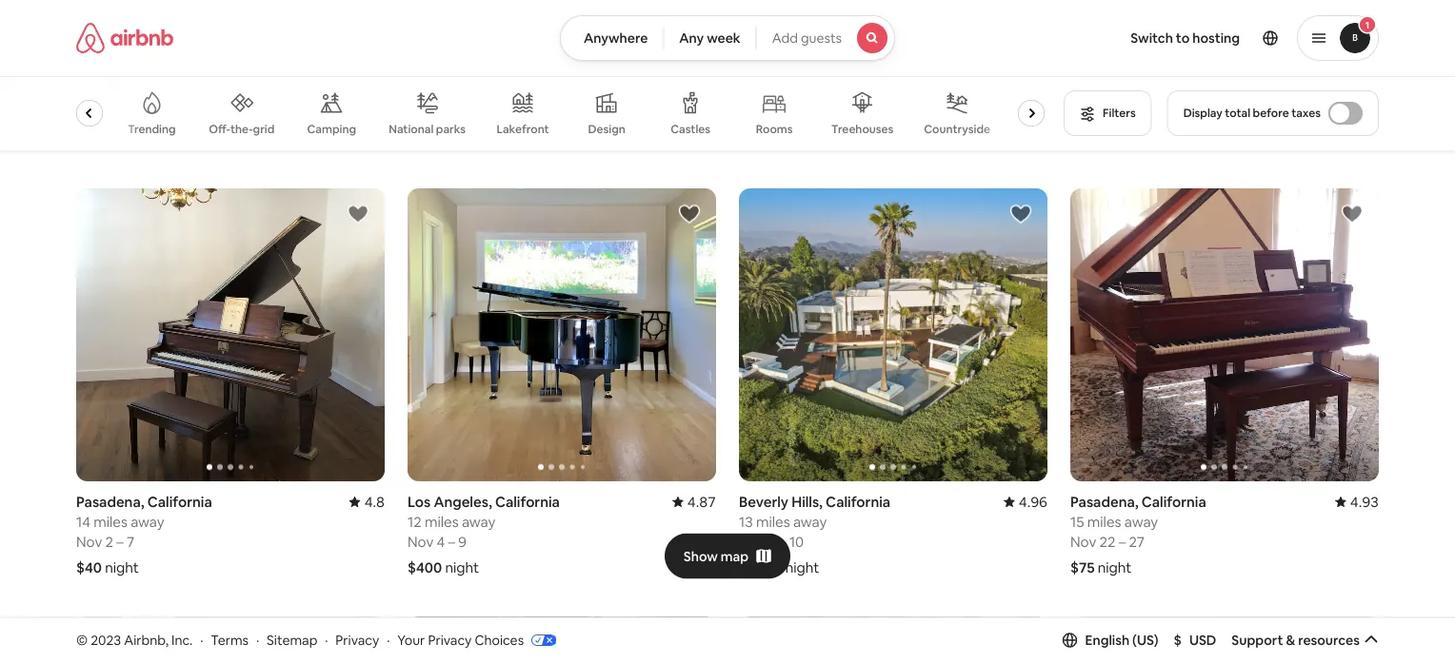 Task type: vqa. For each thing, say whether or not it's contained in the screenshot.


Task type: locate. For each thing, give the bounding box(es) containing it.
nov inside playa del rey, california 11 miles away nov 25 – 30 $99 night
[[739, 104, 765, 123]]

4 for $999
[[105, 104, 114, 123]]

5 up $349
[[1099, 104, 1107, 123]]

4.93
[[1350, 493, 1379, 511]]

1 vertical spatial 4
[[437, 533, 445, 551]]

nov up $349
[[1070, 104, 1096, 123]]

terms link
[[211, 632, 249, 649]]

0 horizontal spatial 14
[[76, 513, 90, 531]]

night inside los angeles, california 12 miles away nov 4 – 9 $400 night
[[445, 558, 479, 577]]

none search field containing anywhere
[[560, 15, 895, 61]]

pasadena, inside pasadena, california 14 miles away nov 2 – 7 $40 night
[[76, 493, 144, 511]]

angeles, inside los angeles, california 12 miles away nov 4 – 9 $400 night
[[434, 493, 492, 511]]

1 vertical spatial 9
[[458, 533, 467, 551]]

miles inside beverly hills, california 13 miles away nov 12 – 17 $899 night
[[425, 84, 459, 103]]

0 vertical spatial los
[[76, 64, 99, 83]]

beverly up 'national parks'
[[408, 64, 457, 83]]

12 inside los angeles, california 12 miles away nov 4 – 9 $400 night
[[408, 513, 422, 531]]

off-
[[209, 122, 230, 136]]

4.8
[[364, 493, 385, 511]]

1 vertical spatial hills,
[[792, 493, 823, 511]]

los
[[76, 64, 99, 83], [408, 493, 431, 511]]

add guests button
[[756, 15, 895, 61]]

night inside pasadena, california 15 miles away nov 22 – 27 $75 night
[[1098, 558, 1132, 577]]

california inside los angeles, california 11 miles away nov 4 – 9 $999 night
[[164, 64, 228, 83]]

1 horizontal spatial los
[[408, 493, 431, 511]]

los right 4.8
[[408, 493, 431, 511]]

12 inside beverly hills, california 13 miles away nov 12 – 17 $899 night
[[437, 104, 451, 123]]

miles up parks
[[425, 84, 459, 103]]

beverly inside beverly hills, california 13 miles away nov 5 – 10 $1,349 night
[[739, 493, 788, 511]]

$75
[[1070, 558, 1095, 577]]

sitemap link
[[267, 632, 317, 649]]

pasadena, for 15
[[1070, 493, 1139, 511]]

los for 12
[[408, 493, 431, 511]]

– inside los angeles, california 11 miles away nov 4 – 9 $999 night
[[117, 104, 124, 123]]

miles inside beverly hills, california 13 miles away nov 5 – 10 $1,349 night
[[756, 513, 790, 531]]

away inside beverly hills, california 13 miles away nov 5 – 10 $1,349 night
[[793, 513, 827, 531]]

1 vertical spatial 12
[[408, 513, 422, 531]]

30
[[797, 104, 814, 123]]

14 up $40
[[76, 513, 90, 531]]

12 left 17
[[437, 104, 451, 123]]

angeles, for 12 miles away
[[434, 493, 492, 511]]

1 vertical spatial 5
[[768, 533, 776, 551]]

0 horizontal spatial beverly
[[408, 64, 457, 83]]

away
[[128, 84, 162, 103], [462, 84, 495, 103], [791, 84, 825, 103], [1125, 84, 1159, 103], [131, 513, 164, 531], [462, 513, 495, 531], [793, 513, 827, 531], [1124, 513, 1158, 531]]

9 inside los angeles, california 11 miles away nov 4 – 9 $999 night
[[127, 104, 135, 123]]

night down the 22
[[1098, 558, 1132, 577]]

nov up $999
[[76, 104, 102, 123]]

1 button
[[1297, 15, 1379, 61]]

your privacy choices
[[397, 632, 524, 649]]

miles down glendale,
[[1088, 84, 1122, 103]]

0 vertical spatial 14
[[1070, 84, 1085, 103]]

add to wishlist: pasadena, california image
[[347, 203, 369, 226]]

14 inside pasadena, california 14 miles away nov 2 – 7 $40 night
[[76, 513, 90, 531]]

night right the $1,349 in the right bottom of the page
[[785, 558, 819, 577]]

nov up the $1,349 in the right bottom of the page
[[739, 533, 765, 551]]

california inside pasadena, california 14 miles away nov 2 – 7 $40 night
[[147, 493, 212, 511]]

– inside pasadena, california 14 miles away nov 2 – 7 $40 night
[[116, 533, 124, 551]]

california inside playa del rey, california 11 miles away nov 25 – 30 $99 night
[[833, 64, 897, 83]]

privacy
[[336, 632, 379, 649], [428, 632, 472, 649]]

pasadena, up 15
[[1070, 493, 1139, 511]]

0 horizontal spatial 12
[[408, 513, 422, 531]]

miles up the $1,349 in the right bottom of the page
[[756, 513, 790, 531]]

– inside beverly hills, california 13 miles away nov 12 – 17 $899 night
[[454, 104, 461, 123]]

terms · sitemap · privacy ·
[[211, 632, 390, 649]]

privacy left "your"
[[336, 632, 379, 649]]

total
[[1225, 106, 1250, 120]]

los inside los angeles, california 12 miles away nov 4 – 9 $400 night
[[408, 493, 431, 511]]

inc.
[[171, 632, 193, 649]]

0 vertical spatial beverly
[[408, 64, 457, 83]]

13 up the map
[[739, 513, 753, 531]]

– inside los angeles, california 12 miles away nov 4 – 9 $400 night
[[448, 533, 455, 551]]

14 inside glendale, california 14 miles away nov 5 – 10 $349 night
[[1070, 84, 1085, 103]]

hills,
[[460, 64, 491, 83], [792, 493, 823, 511]]

0 vertical spatial 13
[[408, 84, 422, 103]]

0 vertical spatial hills,
[[460, 64, 491, 83]]

pasadena, inside pasadena, california 15 miles away nov 22 – 27 $75 night
[[1070, 493, 1139, 511]]

2023
[[91, 632, 121, 649]]

2 11 from the left
[[739, 84, 751, 103]]

night right $999
[[113, 130, 147, 149]]

4 up $400
[[437, 533, 445, 551]]

del
[[777, 64, 799, 83]]

nov inside los angeles, california 11 miles away nov 4 – 9 $999 night
[[76, 104, 102, 123]]

0 vertical spatial 12
[[437, 104, 451, 123]]

angeles,
[[102, 64, 161, 83], [434, 493, 492, 511]]

add to wishlist: south pasadena, california image
[[1341, 631, 1364, 654]]

4.99
[[1350, 64, 1379, 83]]

add to wishlist: pasadena, california image
[[1341, 203, 1364, 226], [347, 631, 369, 654]]

beverly
[[408, 64, 457, 83], [739, 493, 788, 511]]

1 horizontal spatial 14
[[1070, 84, 1085, 103]]

10 down glendale,
[[1121, 104, 1135, 123]]

miles inside pasadena, california 14 miles away nov 2 – 7 $40 night
[[94, 513, 127, 531]]

hills, for nov 5 – 10
[[792, 493, 823, 511]]

trending
[[128, 122, 176, 137]]

12
[[437, 104, 451, 123], [408, 513, 422, 531]]

– inside playa del rey, california 11 miles away nov 25 – 30 $99 night
[[787, 104, 794, 123]]

2 pasadena, from the left
[[1070, 493, 1139, 511]]

9 for $400
[[458, 533, 467, 551]]

12 up $400
[[408, 513, 422, 531]]

2 privacy from the left
[[428, 632, 472, 649]]

camping
[[307, 122, 356, 137]]

– inside pasadena, california 15 miles away nov 22 – 27 $75 night
[[1119, 533, 1126, 551]]

beverly for beverly hills, california 13 miles away nov 12 – 17 $899 night
[[408, 64, 457, 83]]

privacy right "your"
[[428, 632, 472, 649]]

los inside los angeles, california 11 miles away nov 4 – 9 $999 night
[[76, 64, 99, 83]]

1 horizontal spatial hills,
[[792, 493, 823, 511]]

nov left 2
[[76, 533, 102, 551]]

1 horizontal spatial angeles,
[[434, 493, 492, 511]]

night inside beverly hills, california 13 miles away nov 5 – 10 $1,349 night
[[785, 558, 819, 577]]

4.96 out of 5 average rating image
[[1004, 493, 1048, 511]]

14 down glendale,
[[1070, 84, 1085, 103]]

away inside playa del rey, california 11 miles away nov 25 – 30 $99 night
[[791, 84, 825, 103]]

national
[[389, 122, 434, 136]]

0 horizontal spatial 9
[[127, 104, 135, 123]]

0 vertical spatial 5
[[1099, 104, 1107, 123]]

1 horizontal spatial 12
[[437, 104, 451, 123]]

miles up $400
[[425, 513, 459, 531]]

13 inside beverly hills, california 13 miles away nov 5 – 10 $1,349 night
[[739, 513, 753, 531]]

design
[[588, 122, 625, 137]]

beverly right 4.87
[[739, 493, 788, 511]]

week
[[707, 30, 741, 47]]

0 horizontal spatial 4
[[105, 104, 114, 123]]

11 up farms
[[76, 84, 88, 103]]

nov up $400
[[408, 533, 434, 551]]

to
[[1176, 30, 1190, 47]]

13 for nov 12 – 17
[[408, 84, 422, 103]]

anywhere
[[584, 30, 648, 47]]

1 vertical spatial add to wishlist: pasadena, california image
[[347, 631, 369, 654]]

hills, inside beverly hills, california 13 miles away nov 12 – 17 $899 night
[[460, 64, 491, 83]]

0 horizontal spatial add to wishlist: pasadena, california image
[[347, 631, 369, 654]]

los up farms
[[76, 64, 99, 83]]

·
[[200, 632, 203, 649], [256, 632, 259, 649], [325, 632, 328, 649], [387, 632, 390, 649]]

taxes
[[1291, 106, 1321, 120]]

0 vertical spatial 10
[[1121, 104, 1135, 123]]

1 vertical spatial angeles,
[[434, 493, 492, 511]]

away inside los angeles, california 11 miles away nov 4 – 9 $999 night
[[128, 84, 162, 103]]

angeles, for 11 miles away
[[102, 64, 161, 83]]

pasadena, california 15 miles away nov 22 – 27 $75 night
[[1070, 493, 1206, 577]]

usd
[[1189, 632, 1216, 649]]

5 inside beverly hills, california 13 miles away nov 5 – 10 $1,349 night
[[768, 533, 776, 551]]

privacy inside "link"
[[428, 632, 472, 649]]

1 horizontal spatial 10
[[1121, 104, 1135, 123]]

pasadena, up 2
[[76, 493, 144, 511]]

· right inc.
[[200, 632, 203, 649]]

0 horizontal spatial 11
[[76, 84, 88, 103]]

1 11 from the left
[[76, 84, 88, 103]]

your privacy choices link
[[397, 632, 556, 650]]

beverly inside beverly hills, california 13 miles away nov 12 – 17 $899 night
[[408, 64, 457, 83]]

resources
[[1298, 632, 1360, 649]]

switch to hosting link
[[1119, 18, 1251, 58]]

1 vertical spatial 10
[[789, 533, 804, 551]]

4 inside los angeles, california 12 miles away nov 4 – 9 $400 night
[[437, 533, 445, 551]]

0 vertical spatial 4
[[105, 104, 114, 123]]

0 horizontal spatial pasadena,
[[76, 493, 144, 511]]

4.82 out of 5 average rating image
[[1004, 64, 1048, 83]]

13 up national
[[408, 84, 422, 103]]

1 horizontal spatial 13
[[739, 513, 753, 531]]

11 down playa
[[739, 84, 751, 103]]

sitemap
[[267, 632, 317, 649]]

english (us)
[[1085, 632, 1159, 649]]

· left privacy link
[[325, 632, 328, 649]]

add to wishlist: beverly hills, california image
[[1009, 203, 1032, 226]]

miles inside playa del rey, california 11 miles away nov 25 – 30 $99 night
[[754, 84, 788, 103]]

night inside beverly hills, california 13 miles away nov 12 – 17 $899 night
[[445, 130, 479, 149]]

night down filters
[[1107, 130, 1141, 149]]

california inside beverly hills, california 13 miles away nov 12 – 17 $899 night
[[494, 64, 559, 83]]

–
[[117, 104, 124, 123], [454, 104, 461, 123], [787, 104, 794, 123], [1110, 104, 1118, 123], [116, 533, 124, 551], [448, 533, 455, 551], [779, 533, 786, 551], [1119, 533, 1126, 551]]

1 horizontal spatial beverly
[[739, 493, 788, 511]]

2
[[105, 533, 113, 551]]

night inside los angeles, california 11 miles away nov 4 – 9 $999 night
[[113, 130, 147, 149]]

miles up $999
[[91, 84, 125, 103]]

0 horizontal spatial hills,
[[460, 64, 491, 83]]

beverly for beverly hills, california 13 miles away nov 5 – 10 $1,349 night
[[739, 493, 788, 511]]

hills, for nov 12 – 17
[[460, 64, 491, 83]]

· left "your"
[[387, 632, 390, 649]]

0 horizontal spatial 5
[[768, 533, 776, 551]]

miles
[[91, 84, 125, 103], [425, 84, 459, 103], [754, 84, 788, 103], [1088, 84, 1122, 103], [94, 513, 127, 531], [425, 513, 459, 531], [756, 513, 790, 531], [1087, 513, 1121, 531]]

9
[[127, 104, 135, 123], [458, 533, 467, 551]]

9 inside los angeles, california 12 miles away nov 4 – 9 $400 night
[[458, 533, 467, 551]]

0 horizontal spatial 10
[[789, 533, 804, 551]]

1 vertical spatial 14
[[76, 513, 90, 531]]

miles up 25
[[754, 84, 788, 103]]

10 inside glendale, california 14 miles away nov 5 – 10 $349 night
[[1121, 104, 1135, 123]]

nov left 25
[[739, 104, 765, 123]]

13 inside beverly hills, california 13 miles away nov 12 – 17 $899 night
[[408, 84, 422, 103]]

4 inside los angeles, california 11 miles away nov 4 – 9 $999 night
[[105, 104, 114, 123]]

0 horizontal spatial 13
[[408, 84, 422, 103]]

1 horizontal spatial 11
[[739, 84, 751, 103]]

5 up the $1,349 in the right bottom of the page
[[768, 533, 776, 551]]

1 horizontal spatial 4
[[437, 533, 445, 551]]

1 horizontal spatial privacy
[[428, 632, 472, 649]]

night right $400
[[445, 558, 479, 577]]

14
[[1070, 84, 1085, 103], [76, 513, 90, 531]]

4 up $999
[[105, 104, 114, 123]]

filters button
[[1064, 90, 1152, 136]]

nov down 15
[[1070, 533, 1096, 551]]

$99
[[739, 130, 765, 149]]

1 vertical spatial beverly
[[739, 493, 788, 511]]

1 horizontal spatial add to wishlist: pasadena, california image
[[1341, 203, 1364, 226]]

california inside beverly hills, california 13 miles away nov 5 – 10 $1,349 night
[[826, 493, 890, 511]]

13
[[408, 84, 422, 103], [739, 513, 753, 531]]

rooms
[[756, 122, 793, 137]]

night down 25
[[768, 130, 801, 149]]

nov
[[76, 104, 102, 123], [408, 104, 434, 123], [739, 104, 765, 123], [1070, 104, 1096, 123], [76, 533, 102, 551], [408, 533, 434, 551], [739, 533, 765, 551], [1070, 533, 1096, 551]]

angeles, inside los angeles, california 11 miles away nov 4 – 9 $999 night
[[102, 64, 161, 83]]

1 horizontal spatial pasadena,
[[1070, 493, 1139, 511]]

miles up the 22
[[1087, 513, 1121, 531]]

castles
[[671, 122, 710, 137]]

hills, inside beverly hills, california 13 miles away nov 5 – 10 $1,349 night
[[792, 493, 823, 511]]

group
[[41, 76, 1074, 150], [76, 189, 385, 482], [408, 189, 716, 482], [739, 189, 1048, 482], [1070, 189, 1379, 482], [76, 617, 385, 664], [408, 617, 716, 664], [739, 617, 1048, 664], [1070, 617, 1379, 664]]

angeles, up $400
[[434, 493, 492, 511]]

nov up $899
[[408, 104, 434, 123]]

glendale, california 14 miles away nov 5 – 10 $349 night
[[1070, 64, 1202, 149]]

None search field
[[560, 15, 895, 61]]

national parks
[[389, 122, 466, 136]]

miles up 2
[[94, 513, 127, 531]]

lakefront
[[497, 122, 549, 137]]

1 vertical spatial los
[[408, 493, 431, 511]]

27
[[1129, 533, 1145, 551]]

4
[[105, 104, 114, 123], [437, 533, 445, 551]]

angeles, up trending
[[102, 64, 161, 83]]

rey,
[[802, 64, 830, 83]]

nov inside beverly hills, california 13 miles away nov 12 – 17 $899 night
[[408, 104, 434, 123]]

14 for glendale, california
[[1070, 84, 1085, 103]]

4.8 out of 5 average rating image
[[349, 493, 385, 511]]

the-
[[230, 122, 253, 136]]

10 right the map
[[789, 533, 804, 551]]

los angeles, california 11 miles away nov 4 – 9 $999 night
[[76, 64, 228, 149]]

miles inside pasadena, california 15 miles away nov 22 – 27 $75 night
[[1087, 513, 1121, 531]]

0 vertical spatial angeles,
[[102, 64, 161, 83]]

· right terms link
[[256, 632, 259, 649]]

5
[[1099, 104, 1107, 123], [768, 533, 776, 551]]

pasadena,
[[76, 493, 144, 511], [1070, 493, 1139, 511]]

1 vertical spatial 13
[[739, 513, 753, 531]]

0 vertical spatial add to wishlist: pasadena, california image
[[1341, 203, 1364, 226]]

support & resources
[[1232, 632, 1360, 649]]

add guests
[[772, 30, 842, 47]]

4.87 out of 5 average rating image
[[672, 493, 716, 511]]

5 inside glendale, california 14 miles away nov 5 – 10 $349 night
[[1099, 104, 1107, 123]]

miles inside glendale, california 14 miles away nov 5 – 10 $349 night
[[1088, 84, 1122, 103]]

support & resources button
[[1232, 632, 1379, 649]]

0 vertical spatial 9
[[127, 104, 135, 123]]

– inside beverly hills, california 13 miles away nov 5 – 10 $1,349 night
[[779, 533, 786, 551]]

10
[[1121, 104, 1135, 123], [789, 533, 804, 551]]

map
[[721, 548, 749, 565]]

1 pasadena, from the left
[[76, 493, 144, 511]]

0 horizontal spatial privacy
[[336, 632, 379, 649]]

$349
[[1070, 130, 1104, 149]]

off-the-grid
[[209, 122, 274, 136]]

0 horizontal spatial los
[[76, 64, 99, 83]]

4.79
[[687, 64, 716, 83]]

night down 7
[[105, 558, 139, 577]]

1 horizontal spatial 5
[[1099, 104, 1107, 123]]

1 horizontal spatial 9
[[458, 533, 467, 551]]

14 for pasadena, california
[[76, 513, 90, 531]]

0 horizontal spatial angeles,
[[102, 64, 161, 83]]

beverly hills, california 13 miles away nov 5 – 10 $1,349 night
[[739, 493, 890, 577]]

night down 17
[[445, 130, 479, 149]]



Task type: describe. For each thing, give the bounding box(es) containing it.
glendale,
[[1070, 64, 1134, 83]]

1 privacy from the left
[[336, 632, 379, 649]]

beverly hills, california 13 miles away nov 12 – 17 $899 night
[[408, 64, 559, 149]]

parks
[[436, 122, 466, 136]]

switch
[[1131, 30, 1173, 47]]

miles inside los angeles, california 11 miles away nov 4 – 9 $999 night
[[91, 84, 125, 103]]

privacy link
[[336, 632, 379, 649]]

farms
[[52, 122, 84, 137]]

4 · from the left
[[387, 632, 390, 649]]

any week
[[679, 30, 741, 47]]

3 · from the left
[[325, 632, 328, 649]]

nov inside pasadena, california 14 miles away nov 2 – 7 $40 night
[[76, 533, 102, 551]]

add
[[772, 30, 798, 47]]

profile element
[[918, 0, 1379, 76]]

before
[[1253, 106, 1289, 120]]

$
[[1174, 632, 1182, 649]]

4.96
[[1019, 493, 1048, 511]]

nov inside pasadena, california 15 miles away nov 22 – 27 $75 night
[[1070, 533, 1096, 551]]

pasadena, california 14 miles away nov 2 – 7 $40 night
[[76, 493, 212, 577]]

13 for nov 5 – 10
[[739, 513, 753, 531]]

hosting
[[1193, 30, 1240, 47]]

california inside glendale, california 14 miles away nov 5 – 10 $349 night
[[1137, 64, 1202, 83]]

los angeles, california 12 miles away nov 4 – 9 $400 night
[[408, 493, 560, 577]]

california inside los angeles, california 12 miles away nov 4 – 9 $400 night
[[495, 493, 560, 511]]

$40
[[76, 558, 102, 577]]

©
[[76, 632, 88, 649]]

away inside pasadena, california 15 miles away nov 22 – 27 $75 night
[[1124, 513, 1158, 531]]

display
[[1183, 106, 1223, 120]]

$899
[[408, 130, 442, 149]]

show map button
[[664, 534, 791, 580]]

11 inside playa del rey, california 11 miles away nov 25 – 30 $99 night
[[739, 84, 751, 103]]

switch to hosting
[[1131, 30, 1240, 47]]

terms
[[211, 632, 249, 649]]

7
[[127, 533, 134, 551]]

english
[[1085, 632, 1130, 649]]

treehouses
[[831, 122, 894, 137]]

15
[[1070, 513, 1084, 531]]

los for 11
[[76, 64, 99, 83]]

guests
[[801, 30, 842, 47]]

add to wishlist: los angeles, california image
[[678, 203, 701, 226]]

2 · from the left
[[256, 632, 259, 649]]

away inside los angeles, california 12 miles away nov 4 – 9 $400 night
[[462, 513, 495, 531]]

4.87
[[687, 493, 716, 511]]

(us)
[[1132, 632, 1159, 649]]

4.82
[[1019, 64, 1048, 83]]

4.88
[[356, 64, 385, 83]]

10 inside beverly hills, california 13 miles away nov 5 – 10 $1,349 night
[[789, 533, 804, 551]]

11 inside los angeles, california 11 miles away nov 4 – 9 $999 night
[[76, 84, 88, 103]]

your
[[397, 632, 425, 649]]

night inside glendale, california 14 miles away nov 5 – 10 $349 night
[[1107, 130, 1141, 149]]

4.88 out of 5 average rating image
[[341, 64, 385, 83]]

show map
[[684, 548, 749, 565]]

17
[[464, 104, 478, 123]]

filters
[[1103, 106, 1136, 120]]

away inside glendale, california 14 miles away nov 5 – 10 $349 night
[[1125, 84, 1159, 103]]

any
[[679, 30, 704, 47]]

group containing off-the-grid
[[41, 76, 1074, 150]]

4.93 out of 5 average rating image
[[1335, 493, 1379, 511]]

anywhere button
[[560, 15, 664, 61]]

pasadena, for 14
[[76, 493, 144, 511]]

$999
[[76, 130, 110, 149]]

away inside pasadena, california 14 miles away nov 2 – 7 $40 night
[[131, 513, 164, 531]]

away inside beverly hills, california 13 miles away nov 12 – 17 $899 night
[[462, 84, 495, 103]]

any week button
[[663, 15, 757, 61]]

9 for $999
[[127, 104, 135, 123]]

playa
[[739, 64, 774, 83]]

choices
[[475, 632, 524, 649]]

22
[[1099, 533, 1116, 551]]

show
[[684, 548, 718, 565]]

display total before taxes
[[1183, 106, 1321, 120]]

display total before taxes button
[[1167, 90, 1379, 136]]

25
[[768, 104, 784, 123]]

night inside pasadena, california 14 miles away nov 2 – 7 $40 night
[[105, 558, 139, 577]]

night inside playa del rey, california 11 miles away nov 25 – 30 $99 night
[[768, 130, 801, 149]]

playa del rey, california 11 miles away nov 25 – 30 $99 night
[[739, 64, 897, 149]]

airbnb,
[[124, 632, 169, 649]]

1 · from the left
[[200, 632, 203, 649]]

grid
[[253, 122, 274, 136]]

english (us) button
[[1062, 632, 1159, 649]]

nov inside glendale, california 14 miles away nov 5 – 10 $349 night
[[1070, 104, 1096, 123]]

$400
[[408, 558, 442, 577]]

$ usd
[[1174, 632, 1216, 649]]

support
[[1232, 632, 1283, 649]]

4.99 out of 5 average rating image
[[1335, 64, 1379, 83]]

4 for $400
[[437, 533, 445, 551]]

nov inside beverly hills, california 13 miles away nov 5 – 10 $1,349 night
[[739, 533, 765, 551]]

miles inside los angeles, california 12 miles away nov 4 – 9 $400 night
[[425, 513, 459, 531]]

countryside
[[924, 122, 990, 137]]

– inside glendale, california 14 miles away nov 5 – 10 $349 night
[[1110, 104, 1118, 123]]

nov inside los angeles, california 12 miles away nov 4 – 9 $400 night
[[408, 533, 434, 551]]

4.79 out of 5 average rating image
[[672, 64, 716, 83]]

© 2023 airbnb, inc. ·
[[76, 632, 203, 649]]

$1,349
[[739, 558, 782, 577]]

california inside pasadena, california 15 miles away nov 22 – 27 $75 night
[[1142, 493, 1206, 511]]



